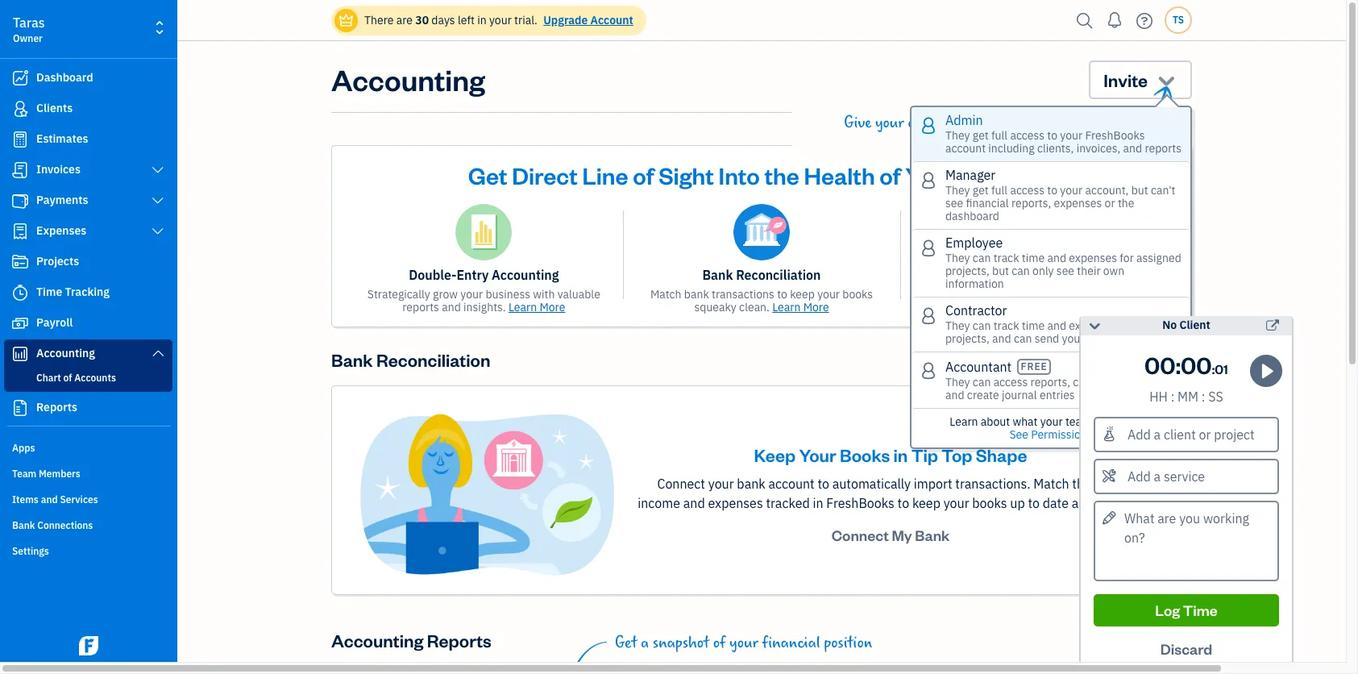 Task type: vqa. For each thing, say whether or not it's contained in the screenshot.
"No"
yes



Task type: locate. For each thing, give the bounding box(es) containing it.
but down employee
[[993, 264, 1009, 278]]

0 vertical spatial bank reconciliation
[[703, 267, 821, 283]]

learn right clean.
[[773, 300, 801, 314]]

more right clean.
[[804, 300, 829, 314]]

2 learn more from the left
[[773, 300, 829, 314]]

0 vertical spatial journal
[[927, 267, 972, 283]]

for inside employee they can track time and expenses for assigned projects, but can only see their own information
[[1120, 251, 1134, 265]]

learn more
[[509, 300, 566, 314], [773, 300, 829, 314]]

1 more from the left
[[540, 300, 566, 314]]

discard button
[[1094, 633, 1280, 665]]

0 vertical spatial accounts
[[1097, 267, 1153, 283]]

1 full from the top
[[992, 128, 1008, 143]]

but left "can't"
[[1132, 183, 1149, 198]]

books
[[843, 287, 873, 302], [973, 495, 1007, 511]]

and inside the main element
[[41, 493, 58, 506]]

automatically
[[833, 476, 911, 492]]

1 horizontal spatial match
[[1034, 476, 1070, 492]]

projects, inside contractor they can track time and expenses for assigned projects, and can send you invoices
[[946, 331, 990, 346]]

time inside the main element
[[36, 285, 62, 299]]

they inside employee they can track time and expenses for assigned projects, but can only see their own information
[[946, 251, 970, 265]]

2 chevron large down image from the top
[[150, 194, 165, 207]]

1 vertical spatial reconciliation
[[376, 348, 491, 371]]

1 projects, from the top
[[946, 264, 990, 278]]

learn inside learn about what your team can access. see permissions
[[950, 414, 978, 429]]

bank left transactions at the top of page
[[684, 287, 709, 302]]

see inside employee they can track time and expenses for assigned projects, but can only see their own information
[[1057, 264, 1075, 278]]

you
[[1062, 331, 1081, 346]]

learn left about
[[950, 414, 978, 429]]

0 vertical spatial assigned
[[1137, 251, 1182, 265]]

learn more right insights.
[[509, 300, 566, 314]]

and right "invoices,"
[[1124, 141, 1143, 156]]

projects, down contractor
[[946, 331, 990, 346]]

1 horizontal spatial but
[[1132, 183, 1149, 198]]

your up dashboard
[[906, 160, 955, 190]]

account inside connect your bank account to automatically import transactions. match them with income and expenses tracked in freshbooks to keep your books up to date and accurate.
[[769, 476, 815, 492]]

journal inside the create journal entries and edit accounts in the chart of accounts with
[[958, 287, 996, 302]]

books down the transactions. on the right bottom of page
[[973, 495, 1007, 511]]

client
[[1180, 318, 1211, 332]]

1 vertical spatial time
[[1183, 601, 1218, 619]]

accounts down accounting 'link'
[[74, 372, 116, 384]]

1 horizontal spatial reconciliation
[[736, 267, 821, 283]]

employee they can track time and expenses for assigned projects, but can only see their own information
[[946, 235, 1182, 291]]

line
[[583, 160, 628, 190]]

they up the manager on the right top of the page
[[946, 128, 970, 143]]

grow
[[433, 287, 458, 302]]

books
[[840, 443, 890, 466]]

bank reconciliation up match bank transactions to keep your books squeaky clean.
[[703, 267, 821, 283]]

1 for from the top
[[1120, 251, 1134, 265]]

: left ss
[[1202, 389, 1206, 405]]

1 horizontal spatial books
[[973, 495, 1007, 511]]

00 : 00 : 01
[[1145, 349, 1229, 380]]

0 horizontal spatial reports
[[403, 300, 439, 314]]

2 horizontal spatial the
[[1141, 287, 1158, 302]]

they inside admin they get full access to your freshbooks account including clients, invoices, and reports
[[946, 128, 970, 143]]

and left create
[[946, 388, 965, 402]]

0 horizontal spatial freshbooks
[[827, 495, 895, 511]]

entries down employee
[[975, 267, 1018, 283]]

0 vertical spatial projects,
[[946, 264, 990, 278]]

your inside learn about what your team can access. see permissions
[[1041, 414, 1063, 429]]

your inside match bank transactions to keep your books squeaky clean.
[[818, 287, 840, 302]]

0 horizontal spatial time
[[36, 285, 62, 299]]

discard
[[1161, 639, 1213, 658]]

account up the manager on the right top of the page
[[946, 141, 986, 156]]

the inside the create journal entries and edit accounts in the chart of accounts with
[[1141, 287, 1158, 302]]

1 horizontal spatial connect
[[832, 526, 889, 544]]

they inside manager they get full access to your account, but can't see financial reports, expenses or the dashboard
[[946, 183, 970, 198]]

0 horizontal spatial learn more
[[509, 300, 566, 314]]

1 vertical spatial account
[[769, 476, 815, 492]]

with inside strategically grow your business with valuable reports and insights.
[[533, 287, 555, 302]]

1 vertical spatial accounts
[[969, 300, 1016, 314]]

full inside admin they get full access to your freshbooks account including clients, invoices, and reports
[[992, 128, 1008, 143]]

1 vertical spatial projects,
[[946, 331, 990, 346]]

access down free
[[994, 375, 1028, 389]]

reports, down business
[[1012, 196, 1052, 210]]

send
[[1035, 331, 1060, 346]]

0 horizontal spatial more
[[540, 300, 566, 314]]

employee
[[946, 235, 1003, 251]]

bank connections link
[[4, 513, 173, 537]]

0 vertical spatial access
[[1011, 128, 1045, 143]]

1 time from the top
[[1022, 251, 1045, 265]]

reports, inside free they can access reports, categorize expenses, and create journal entries
[[1031, 375, 1071, 389]]

: up ss
[[1212, 360, 1215, 377]]

trial.
[[514, 13, 538, 27]]

1 chevron large down image from the top
[[150, 164, 165, 177]]

assigned up "00 : 00 : 01"
[[1137, 318, 1182, 333]]

entry
[[457, 267, 489, 283]]

ss
[[1209, 389, 1224, 405]]

your inside strategically grow your business with valuable reports and insights.
[[461, 287, 483, 302]]

freshbooks down automatically at the right
[[827, 495, 895, 511]]

1 vertical spatial bank
[[737, 476, 766, 492]]

0 horizontal spatial financial
[[762, 634, 821, 652]]

access for manager
[[1011, 183, 1045, 198]]

time right the log
[[1183, 601, 1218, 619]]

1 horizontal spatial see
[[1057, 264, 1075, 278]]

: up hh : mm : ss
[[1176, 349, 1181, 380]]

the inside manager they get full access to your account, but can't see financial reports, expenses or the dashboard
[[1118, 196, 1135, 210]]

2 full from the top
[[992, 183, 1008, 198]]

financial inside manager they get full access to your account, but can't see financial reports, expenses or the dashboard
[[966, 196, 1009, 210]]

1 horizontal spatial 00
[[1181, 349, 1212, 380]]

0 horizontal spatial reconciliation
[[376, 348, 491, 371]]

1 learn more from the left
[[509, 300, 566, 314]]

of
[[633, 160, 654, 190], [880, 160, 901, 190], [1083, 267, 1094, 283], [957, 300, 967, 314], [63, 372, 72, 384], [713, 634, 726, 652]]

3 chevron large down image from the top
[[150, 225, 165, 238]]

1 vertical spatial the
[[1118, 196, 1135, 210]]

for inside contractor they can track time and expenses for assigned projects, and can send you invoices
[[1120, 318, 1134, 333]]

1 horizontal spatial accounts
[[969, 300, 1016, 314]]

0 vertical spatial for
[[1120, 251, 1134, 265]]

learn
[[509, 300, 537, 314], [773, 300, 801, 314], [950, 414, 978, 429]]

2 track from the top
[[994, 318, 1020, 333]]

reports,
[[1012, 196, 1052, 210], [1031, 375, 1071, 389]]

can inside free they can access reports, categorize expenses, and create journal entries
[[973, 375, 991, 389]]

top
[[942, 443, 973, 466]]

search image
[[1072, 8, 1098, 33]]

the right accounts
[[1141, 287, 1158, 302]]

to inside admin they get full access to your freshbooks account including clients, invoices, and reports
[[1048, 128, 1058, 143]]

your inside manager they get full access to your account, but can't see financial reports, expenses or the dashboard
[[1061, 183, 1083, 198]]

bank right my
[[915, 526, 950, 544]]

collapse timer details image
[[1088, 316, 1103, 335]]

reports, inside manager they get full access to your account, but can't see financial reports, expenses or the dashboard
[[1012, 196, 1052, 210]]

chart of accounts
[[36, 372, 116, 384]]

dashboard
[[946, 209, 1000, 223]]

chart inside the main element
[[36, 372, 61, 384]]

1 horizontal spatial reports
[[427, 629, 492, 652]]

0 horizontal spatial your
[[799, 443, 837, 466]]

accountant
[[946, 359, 1012, 375]]

1 horizontal spatial keep
[[913, 495, 941, 511]]

accounts up accounts
[[1097, 267, 1153, 283]]

they for contractor
[[946, 318, 970, 333]]

1 horizontal spatial freshbooks
[[1086, 128, 1145, 143]]

mm
[[1178, 389, 1199, 405]]

journal up create
[[927, 267, 972, 283]]

1 vertical spatial full
[[992, 183, 1008, 198]]

0 vertical spatial chart
[[1047, 267, 1080, 283]]

financial left position
[[762, 634, 821, 652]]

dashboard link
[[4, 64, 173, 93]]

crown image
[[338, 12, 355, 29]]

1 track from the top
[[994, 251, 1020, 265]]

bank connections
[[12, 519, 93, 531]]

freshbooks inside admin they get full access to your freshbooks account including clients, invoices, and reports
[[1086, 128, 1145, 143]]

position
[[824, 634, 873, 652]]

2 vertical spatial access
[[994, 375, 1028, 389]]

strategically grow your business with valuable reports and insights.
[[367, 287, 601, 314]]

in inside the create journal entries and edit accounts in the chart of accounts with
[[1129, 287, 1139, 302]]

they up information
[[946, 251, 970, 265]]

track inside employee they can track time and expenses for assigned projects, but can only see their own information
[[994, 251, 1020, 265]]

direct
[[512, 160, 578, 190]]

bank down keep
[[737, 476, 766, 492]]

4 chevron large down image from the top
[[150, 347, 165, 360]]

1 horizontal spatial reports
[[1145, 141, 1182, 156]]

of right create
[[957, 300, 967, 314]]

expenses inside manager they get full access to your account, but can't see financial reports, expenses or the dashboard
[[1054, 196, 1102, 210]]

1 they from the top
[[946, 128, 970, 143]]

for for contractor
[[1120, 318, 1134, 333]]

full up dashboard
[[992, 183, 1008, 198]]

bank reconciliation down strategically on the top left of page
[[331, 348, 491, 371]]

and down journal entries and chart of accounts
[[1037, 287, 1056, 302]]

5 they from the top
[[946, 375, 970, 389]]

2 time from the top
[[1022, 318, 1045, 333]]

income
[[638, 495, 681, 511]]

chevron large down image up chart of accounts link
[[150, 347, 165, 360]]

for
[[1120, 251, 1134, 265], [1120, 318, 1134, 333]]

1 horizontal spatial bank
[[737, 476, 766, 492]]

track up journal entries and chart of accounts
[[994, 251, 1020, 265]]

of right line
[[633, 160, 654, 190]]

1 vertical spatial financial
[[762, 634, 821, 652]]

report image
[[10, 400, 30, 416]]

0 horizontal spatial books
[[843, 287, 873, 302]]

0 vertical spatial match
[[651, 287, 682, 302]]

access inside manager they get full access to your account, but can't see financial reports, expenses or the dashboard
[[1011, 183, 1045, 198]]

3 they from the top
[[946, 251, 970, 265]]

and up the accountant
[[993, 331, 1012, 346]]

time down the create journal entries and edit accounts in the chart of accounts with
[[1022, 318, 1045, 333]]

connect for my
[[832, 526, 889, 544]]

1 vertical spatial books
[[973, 495, 1007, 511]]

my
[[892, 526, 912, 544]]

settings
[[12, 545, 49, 557]]

2 vertical spatial accounts
[[74, 372, 116, 384]]

0 horizontal spatial connect
[[657, 476, 705, 492]]

2 for from the top
[[1120, 318, 1134, 333]]

chart inside the create journal entries and edit accounts in the chart of accounts with
[[927, 300, 954, 314]]

1 horizontal spatial financial
[[966, 196, 1009, 210]]

30
[[415, 13, 429, 27]]

2 projects, from the top
[[946, 331, 990, 346]]

1 vertical spatial entries
[[999, 287, 1034, 302]]

0 vertical spatial see
[[946, 196, 964, 210]]

they inside contractor they can track time and expenses for assigned projects, and can send you invoices
[[946, 318, 970, 333]]

time inside employee they can track time and expenses for assigned projects, but can only see their own information
[[1022, 251, 1045, 265]]

assigned right own
[[1137, 251, 1182, 265]]

chart up edit
[[1047, 267, 1080, 283]]

see
[[1010, 427, 1029, 442]]

apps
[[12, 442, 35, 454]]

0 vertical spatial full
[[992, 128, 1008, 143]]

or
[[1105, 196, 1116, 210]]

in right left
[[477, 13, 487, 27]]

0 vertical spatial get
[[973, 128, 989, 143]]

0 horizontal spatial see
[[946, 196, 964, 210]]

account up tracked
[[769, 476, 815, 492]]

financial
[[966, 196, 1009, 210], [762, 634, 821, 652]]

chart down accounting 'link'
[[36, 372, 61, 384]]

expenses left tracked
[[708, 495, 763, 511]]

permissions
[[1031, 427, 1093, 442]]

1 vertical spatial your
[[799, 443, 837, 466]]

1 vertical spatial get
[[973, 183, 989, 198]]

1 vertical spatial access
[[1011, 183, 1045, 198]]

1 horizontal spatial time
[[1183, 601, 1218, 619]]

transactions.
[[956, 476, 1031, 492]]

track down the create journal entries and edit accounts in the chart of accounts with
[[994, 318, 1020, 333]]

time for contractor
[[1022, 318, 1045, 333]]

reconciliation down grow
[[376, 348, 491, 371]]

create journal entries and edit accounts in the chart of accounts with
[[922, 287, 1158, 314]]

valuable
[[558, 287, 601, 302]]

chevron large down image up expenses link
[[150, 194, 165, 207]]

invoice image
[[10, 162, 30, 178]]

4 they from the top
[[946, 318, 970, 333]]

they down create
[[946, 318, 970, 333]]

learn for reconciliation
[[773, 300, 801, 314]]

2 they from the top
[[946, 183, 970, 198]]

0 vertical spatial reports
[[36, 400, 77, 414]]

upgrade account link
[[540, 13, 634, 27]]

with down journal entries and chart of accounts
[[1019, 300, 1041, 314]]

0 horizontal spatial keep
[[790, 287, 815, 302]]

to right including
[[1048, 128, 1058, 143]]

assigned inside contractor they can track time and expenses for assigned projects, and can send you invoices
[[1137, 318, 1182, 333]]

1 horizontal spatial chart
[[927, 300, 954, 314]]

00
[[1145, 349, 1176, 380], [1181, 349, 1212, 380]]

assigned inside employee they can track time and expenses for assigned projects, but can only see their own information
[[1137, 251, 1182, 265]]

0 vertical spatial your
[[906, 160, 955, 190]]

1 vertical spatial journal
[[958, 287, 996, 302]]

bank inside button
[[915, 526, 950, 544]]

items
[[12, 493, 39, 506]]

can left journal
[[973, 375, 991, 389]]

access inside free they can access reports, categorize expenses, and create journal entries
[[994, 375, 1028, 389]]

1 horizontal spatial learn
[[773, 300, 801, 314]]

match up date in the bottom right of the page
[[1034, 476, 1070, 492]]

financial down the manager on the right top of the page
[[966, 196, 1009, 210]]

2 00 from the left
[[1181, 349, 1212, 380]]

accounting
[[331, 60, 485, 98], [492, 267, 559, 283], [1096, 300, 1153, 314], [36, 346, 95, 360], [331, 629, 424, 652]]

can up information
[[973, 251, 991, 265]]

expenses down advanced accounting
[[1069, 318, 1118, 333]]

tip
[[912, 443, 938, 466]]

2 vertical spatial the
[[1141, 287, 1158, 302]]

expenses link
[[4, 217, 173, 246]]

full for admin
[[992, 128, 1008, 143]]

chevron large down image up projects link
[[150, 225, 165, 238]]

0 vertical spatial time
[[1022, 251, 1045, 265]]

0 vertical spatial account
[[946, 141, 986, 156]]

1 assigned from the top
[[1137, 251, 1182, 265]]

of right health
[[880, 160, 901, 190]]

in right tracked
[[813, 495, 824, 511]]

time up journal entries and chart of accounts
[[1022, 251, 1045, 265]]

freshbooks
[[1086, 128, 1145, 143], [827, 495, 895, 511]]

connect my bank
[[832, 526, 950, 544]]

for right their
[[1120, 251, 1134, 265]]

bank inside the main element
[[12, 519, 35, 531]]

bank reconciliation image
[[734, 204, 790, 260]]

them
[[1073, 476, 1103, 492]]

what
[[1013, 414, 1038, 429]]

connect your bank account to begin matching your bank transactions image
[[358, 412, 616, 577]]

0 vertical spatial connect
[[657, 476, 705, 492]]

0 vertical spatial get
[[468, 160, 508, 190]]

see right only
[[1057, 264, 1075, 278]]

with inside the create journal entries and edit accounts in the chart of accounts with
[[1019, 300, 1041, 314]]

journal up contractor
[[958, 287, 996, 302]]

insights.
[[464, 300, 506, 314]]

learn more right clean.
[[773, 300, 829, 314]]

books inside connect your bank account to automatically import transactions. match them with income and expenses tracked in freshbooks to keep your books up to date and accurate.
[[973, 495, 1007, 511]]

chevron large down image
[[150, 164, 165, 177], [150, 194, 165, 207], [150, 225, 165, 238], [150, 347, 165, 360]]

get left a
[[615, 634, 637, 652]]

entries
[[1040, 388, 1075, 402]]

money image
[[10, 315, 30, 331]]

0 vertical spatial reconciliation
[[736, 267, 821, 283]]

can right 'team'
[[1095, 414, 1113, 429]]

0 horizontal spatial with
[[533, 287, 555, 302]]

and inside strategically grow your business with valuable reports and insights.
[[442, 300, 461, 314]]

0 vertical spatial but
[[1132, 183, 1149, 198]]

2 horizontal spatial learn
[[950, 414, 978, 429]]

0 horizontal spatial accounts
[[74, 372, 116, 384]]

entries down journal entries and chart of accounts
[[999, 287, 1034, 302]]

connect for your
[[657, 476, 705, 492]]

freshbooks up the 'account,'
[[1086, 128, 1145, 143]]

they for manager
[[946, 183, 970, 198]]

keep
[[790, 287, 815, 302], [913, 495, 941, 511]]

connect inside connect your bank account to automatically import transactions. match them with income and expenses tracked in freshbooks to keep your books up to date and accurate.
[[657, 476, 705, 492]]

connect
[[657, 476, 705, 492], [832, 526, 889, 544]]

get inside manager they get full access to your account, but can't see financial reports, expenses or the dashboard
[[973, 183, 989, 198]]

connect left my
[[832, 526, 889, 544]]

1 vertical spatial match
[[1034, 476, 1070, 492]]

the right into
[[765, 160, 800, 190]]

1 vertical spatial chart
[[927, 300, 954, 314]]

time
[[1022, 251, 1045, 265], [1022, 318, 1045, 333]]

0 vertical spatial reports
[[1145, 141, 1182, 156]]

they inside free they can access reports, categorize expenses, and create journal entries
[[946, 375, 970, 389]]

0 horizontal spatial match
[[651, 287, 682, 302]]

connect inside button
[[832, 526, 889, 544]]

get inside admin they get full access to your freshbooks account including clients, invoices, and reports
[[973, 128, 989, 143]]

reports, down free
[[1031, 375, 1071, 389]]

expenses up accounts
[[1069, 251, 1118, 265]]

accounts down information
[[969, 300, 1016, 314]]

get direct line of sight into the health of your business
[[468, 160, 1056, 190]]

left
[[458, 13, 475, 27]]

estimates link
[[4, 125, 173, 154]]

1 vertical spatial but
[[993, 264, 1009, 278]]

1 vertical spatial get
[[615, 634, 637, 652]]

freshbooks inside connect your bank account to automatically import transactions. match them with income and expenses tracked in freshbooks to keep your books up to date and accurate.
[[827, 495, 895, 511]]

1 vertical spatial connect
[[832, 526, 889, 544]]

projects, down employee
[[946, 264, 990, 278]]

expenses inside contractor they can track time and expenses for assigned projects, and can send you invoices
[[1069, 318, 1118, 333]]

learn right insights.
[[509, 300, 537, 314]]

0 horizontal spatial bank
[[684, 287, 709, 302]]

1 horizontal spatial with
[[1019, 300, 1041, 314]]

create
[[967, 388, 1000, 402]]

chevron large down image for invoices
[[150, 164, 165, 177]]

open in new window image
[[1267, 316, 1280, 335]]

00 left 01
[[1181, 349, 1212, 380]]

projects, inside employee they can track time and expenses for assigned projects, but can only see their own information
[[946, 264, 990, 278]]

1 vertical spatial reports,
[[1031, 375, 1071, 389]]

projects,
[[946, 264, 990, 278], [946, 331, 990, 346]]

track inside contractor they can track time and expenses for assigned projects, and can send you invoices
[[994, 318, 1020, 333]]

0 horizontal spatial reports
[[36, 400, 77, 414]]

access up journal entries and chart of accounts image
[[1011, 183, 1045, 198]]

into
[[719, 160, 760, 190]]

0 vertical spatial keep
[[790, 287, 815, 302]]

0 vertical spatial bank
[[684, 287, 709, 302]]

0 vertical spatial entries
[[975, 267, 1018, 283]]

there
[[364, 13, 394, 27]]

2 get from the top
[[973, 183, 989, 198]]

keep inside connect your bank account to automatically import transactions. match them with income and expenses tracked in freshbooks to keep your books up to date and accurate.
[[913, 495, 941, 511]]

they up dashboard
[[946, 183, 970, 198]]

keep down import
[[913, 495, 941, 511]]

chevron large down image up the payments link
[[150, 164, 165, 177]]

in right accounts
[[1129, 287, 1139, 302]]

time inside contractor they can track time and expenses for assigned projects, and can send you invoices
[[1022, 318, 1045, 333]]

bank inside match bank transactions to keep your books squeaky clean.
[[684, 287, 709, 302]]

track for employee
[[994, 251, 1020, 265]]

2 more from the left
[[804, 300, 829, 314]]

access inside admin they get full access to your freshbooks account including clients, invoices, and reports
[[1011, 128, 1045, 143]]

and left insights.
[[442, 300, 461, 314]]

with up accurate.
[[1106, 476, 1131, 492]]

invite
[[1104, 69, 1148, 91]]

see inside manager they get full access to your account, but can't see financial reports, expenses or the dashboard
[[946, 196, 964, 210]]

resume timer image
[[1256, 362, 1279, 381]]

accounts inside the create journal entries and edit accounts in the chart of accounts with
[[969, 300, 1016, 314]]

chevron large down image inside invoices link
[[150, 164, 165, 177]]

your inside admin they get full access to your freshbooks account including clients, invoices, and reports
[[1061, 128, 1083, 143]]

main element
[[0, 0, 218, 662]]

access
[[1011, 128, 1045, 143], [1011, 183, 1045, 198], [994, 375, 1028, 389]]

chart down information
[[927, 300, 954, 314]]

team members link
[[4, 461, 173, 485]]

reports inside strategically grow your business with valuable reports and insights.
[[403, 300, 439, 314]]

0 vertical spatial financial
[[966, 196, 1009, 210]]

access for admin
[[1011, 128, 1045, 143]]

entries
[[975, 267, 1018, 283], [999, 287, 1034, 302]]

get up the manager on the right top of the page
[[973, 128, 989, 143]]

of right the snapshot on the bottom of the page
[[713, 634, 726, 652]]

0 vertical spatial reports,
[[1012, 196, 1052, 210]]

1 vertical spatial for
[[1120, 318, 1134, 333]]

1 00 from the left
[[1145, 349, 1176, 380]]

taras owner
[[13, 15, 45, 44]]

invoices
[[36, 162, 81, 177]]

double-
[[409, 267, 457, 283]]

1 vertical spatial bank reconciliation
[[331, 348, 491, 371]]

0 vertical spatial track
[[994, 251, 1020, 265]]

expenses left the or at right top
[[1054, 196, 1102, 210]]

1 horizontal spatial your
[[906, 160, 955, 190]]

get left direct
[[468, 160, 508, 190]]

1 horizontal spatial account
[[946, 141, 986, 156]]

2 assigned from the top
[[1137, 318, 1182, 333]]

full inside manager they get full access to your account, but can't see financial reports, expenses or the dashboard
[[992, 183, 1008, 198]]

0 vertical spatial time
[[36, 285, 62, 299]]

ts button
[[1165, 6, 1192, 34]]

chart of accounts link
[[7, 368, 169, 388]]

1 horizontal spatial learn more
[[773, 300, 829, 314]]

1 get from the top
[[973, 128, 989, 143]]

to right clean.
[[777, 287, 788, 302]]

0 vertical spatial the
[[765, 160, 800, 190]]

1 horizontal spatial the
[[1118, 196, 1135, 210]]

1 vertical spatial reports
[[403, 300, 439, 314]]

learn about what your team can access. see permissions
[[950, 414, 1153, 442]]

0 vertical spatial freshbooks
[[1086, 128, 1145, 143]]

chart
[[1047, 267, 1080, 283], [927, 300, 954, 314], [36, 372, 61, 384]]

0 horizontal spatial account
[[769, 476, 815, 492]]

full right admin
[[992, 128, 1008, 143]]

chevron large down image inside accounting 'link'
[[150, 347, 165, 360]]



Task type: describe. For each thing, give the bounding box(es) containing it.
clean.
[[739, 300, 770, 314]]

to inside manager they get full access to your account, but can't see financial reports, expenses or the dashboard
[[1048, 183, 1058, 198]]

contractor they can track time and expenses for assigned projects, and can send you invoices
[[946, 302, 1182, 346]]

: inside "00 : 00 : 01"
[[1212, 360, 1215, 377]]

0 horizontal spatial the
[[765, 160, 800, 190]]

to right up
[[1028, 495, 1040, 511]]

match inside match bank transactions to keep your books squeaky clean.
[[651, 287, 682, 302]]

learn more for bank reconciliation
[[773, 300, 829, 314]]

expenses,
[[1128, 375, 1180, 389]]

payments link
[[4, 186, 173, 215]]

accounts inside the main element
[[74, 372, 116, 384]]

dashboard
[[36, 70, 93, 85]]

: right hh
[[1171, 389, 1175, 405]]

are
[[396, 13, 413, 27]]

accounting inside 'link'
[[36, 346, 95, 360]]

What are you working on? text field
[[1094, 501, 1280, 581]]

can left only
[[1012, 264, 1030, 278]]

timer image
[[10, 285, 30, 301]]

invoices link
[[4, 156, 173, 185]]

expenses inside employee they can track time and expenses for assigned projects, but can only see their own information
[[1069, 251, 1118, 265]]

with inside connect your bank account to automatically import transactions. match them with income and expenses tracked in freshbooks to keep your books up to date and accurate.
[[1106, 476, 1131, 492]]

date
[[1043, 495, 1069, 511]]

journal
[[1002, 388, 1037, 402]]

invoices,
[[1077, 141, 1121, 156]]

in left tip
[[894, 443, 908, 466]]

settings link
[[4, 539, 173, 563]]

keep inside match bank transactions to keep your books squeaky clean.
[[790, 287, 815, 302]]

time tracking
[[36, 285, 110, 299]]

estimate image
[[10, 131, 30, 148]]

account
[[591, 13, 634, 27]]

advanced
[[1044, 300, 1094, 314]]

of inside the create journal entries and edit accounts in the chart of accounts with
[[957, 300, 967, 314]]

2 horizontal spatial accounts
[[1097, 267, 1153, 283]]

expense image
[[10, 223, 30, 239]]

only
[[1033, 264, 1054, 278]]

client image
[[10, 101, 30, 117]]

project image
[[10, 254, 30, 270]]

accounting reports
[[331, 629, 492, 652]]

bank down strategically on the top left of page
[[331, 348, 373, 371]]

and inside employee they can track time and expenses for assigned projects, but can only see their own information
[[1048, 251, 1067, 265]]

and down advanced on the right top
[[1048, 318, 1067, 333]]

invoices
[[1083, 331, 1124, 346]]

can't
[[1151, 183, 1176, 198]]

and inside free they can access reports, categorize expenses, and create journal entries
[[946, 388, 965, 402]]

get for manager
[[973, 183, 989, 198]]

services
[[60, 493, 98, 506]]

owner
[[13, 32, 43, 44]]

account,
[[1086, 183, 1129, 198]]

up
[[1011, 495, 1025, 511]]

full for manager
[[992, 183, 1008, 198]]

dashboard image
[[10, 70, 30, 86]]

they for employee
[[946, 251, 970, 265]]

keep
[[754, 443, 796, 466]]

learn more for double-entry accounting
[[509, 300, 566, 314]]

chevron large down image for payments
[[150, 194, 165, 207]]

Add a service text field
[[1096, 460, 1278, 493]]

log time button
[[1094, 594, 1280, 626]]

payment image
[[10, 193, 30, 209]]

account inside admin they get full access to your freshbooks account including clients, invoices, and reports
[[946, 141, 986, 156]]

hh
[[1150, 389, 1168, 405]]

clients link
[[4, 94, 173, 123]]

payments
[[36, 193, 88, 207]]

connect my bank button
[[817, 519, 965, 552]]

team
[[12, 468, 36, 480]]

transactions
[[712, 287, 775, 302]]

free
[[1021, 360, 1048, 373]]

reports link
[[4, 393, 173, 422]]

1 horizontal spatial bank reconciliation
[[703, 267, 821, 283]]

projects
[[36, 254, 79, 268]]

assigned for contractor
[[1137, 318, 1182, 333]]

they for admin
[[946, 128, 970, 143]]

entries inside the create journal entries and edit accounts in the chart of accounts with
[[999, 287, 1034, 302]]

hh : mm : ss
[[1150, 389, 1224, 405]]

can inside learn about what your team can access. see permissions
[[1095, 414, 1113, 429]]

go to help image
[[1132, 8, 1158, 33]]

to left automatically at the right
[[818, 476, 830, 492]]

projects, for employee
[[946, 264, 990, 278]]

can left send at right
[[1014, 331, 1032, 346]]

chevrondown image
[[1156, 69, 1178, 91]]

get for admin
[[973, 128, 989, 143]]

0 horizontal spatial bank reconciliation
[[331, 348, 491, 371]]

connect your bank account to automatically import transactions. match them with income and expenses tracked in freshbooks to keep your books up to date and accurate.
[[638, 476, 1150, 511]]

get for get a snapshot of your financial position
[[615, 634, 637, 652]]

time for employee
[[1022, 251, 1045, 265]]

accounts
[[1081, 287, 1127, 302]]

learn for entry
[[509, 300, 537, 314]]

Add a client or project text field
[[1096, 418, 1278, 451]]

projects, for contractor
[[946, 331, 990, 346]]

their
[[1077, 264, 1101, 278]]

to up my
[[898, 495, 910, 511]]

and up the create journal entries and edit accounts in the chart of accounts with
[[1021, 267, 1043, 283]]

taras
[[13, 15, 45, 31]]

double-entry accounting image
[[456, 204, 512, 260]]

freshbooks image
[[76, 636, 102, 656]]

tracked
[[766, 495, 810, 511]]

but inside manager they get full access to your account, but can't see financial reports, expenses or the dashboard
[[1132, 183, 1149, 198]]

more for bank reconciliation
[[804, 300, 829, 314]]

business
[[960, 160, 1056, 190]]

contractor
[[946, 302, 1007, 318]]

free they can access reports, categorize expenses, and create journal entries
[[946, 360, 1180, 402]]

get a snapshot of your financial position
[[615, 634, 873, 652]]

of up accounts
[[1083, 267, 1094, 283]]

items and services
[[12, 493, 98, 506]]

chart image
[[10, 346, 30, 362]]

chevron large down image for expenses
[[150, 225, 165, 238]]

to inside match bank transactions to keep your books squeaky clean.
[[777, 287, 788, 302]]

shape
[[976, 443, 1028, 466]]

sight
[[659, 160, 714, 190]]

but inside employee they can track time and expenses for assigned projects, but can only see their own information
[[993, 264, 1009, 278]]

information
[[946, 277, 1004, 291]]

chevron large down image for accounting
[[150, 347, 165, 360]]

get for get direct line of sight into the health of your business
[[468, 160, 508, 190]]

and inside the create journal entries and edit accounts in the chart of accounts with
[[1037, 287, 1056, 302]]

upgrade
[[544, 13, 588, 27]]

accounting link
[[4, 339, 173, 368]]

apps link
[[4, 435, 173, 460]]

admin
[[946, 112, 983, 128]]

about
[[981, 414, 1010, 429]]

and inside admin they get full access to your freshbooks account including clients, invoices, and reports
[[1124, 141, 1143, 156]]

close image
[[1163, 156, 1181, 175]]

clients,
[[1038, 141, 1074, 156]]

import
[[914, 476, 953, 492]]

and down them
[[1072, 495, 1094, 511]]

and right income
[[684, 495, 705, 511]]

can up the accountant
[[973, 318, 991, 333]]

expenses
[[36, 223, 86, 238]]

books inside match bank transactions to keep your books squeaky clean.
[[843, 287, 873, 302]]

of inside the main element
[[63, 372, 72, 384]]

assigned for employee
[[1137, 251, 1182, 265]]

payroll
[[36, 315, 73, 330]]

there are 30 days left in your trial. upgrade account
[[364, 13, 634, 27]]

journal entries and chart of accounts image
[[1012, 204, 1068, 260]]

in inside connect your bank account to automatically import transactions. match them with income and expenses tracked in freshbooks to keep your books up to date and accurate.
[[813, 495, 824, 511]]

create
[[922, 287, 955, 302]]

connections
[[37, 519, 93, 531]]

reports inside admin they get full access to your freshbooks account including clients, invoices, and reports
[[1145, 141, 1182, 156]]

own
[[1104, 264, 1125, 278]]

days
[[432, 13, 455, 27]]

more for double-entry accounting
[[540, 300, 566, 314]]

time inside button
[[1183, 601, 1218, 619]]

bank up transactions at the top of page
[[703, 267, 733, 283]]

log time
[[1156, 601, 1218, 619]]

health
[[804, 160, 875, 190]]

invite button
[[1089, 60, 1192, 99]]

expenses inside connect your bank account to automatically import transactions. match them with income and expenses tracked in freshbooks to keep your books up to date and accurate.
[[708, 495, 763, 511]]

match inside connect your bank account to automatically import transactions. match them with income and expenses tracked in freshbooks to keep your books up to date and accurate.
[[1034, 476, 1070, 492]]

for for employee
[[1120, 251, 1134, 265]]

reports inside the main element
[[36, 400, 77, 414]]

bank inside connect your bank account to automatically import transactions. match them with income and expenses tracked in freshbooks to keep your books up to date and accurate.
[[737, 476, 766, 492]]

no client
[[1163, 318, 1211, 332]]

manager they get full access to your account, but can't see financial reports, expenses or the dashboard
[[946, 167, 1176, 223]]

manager
[[946, 167, 996, 183]]

2 horizontal spatial chart
[[1047, 267, 1080, 283]]

tracking
[[65, 285, 110, 299]]

log
[[1156, 601, 1181, 619]]

no
[[1163, 318, 1177, 332]]

track for contractor
[[994, 318, 1020, 333]]

notifications image
[[1102, 4, 1128, 36]]



